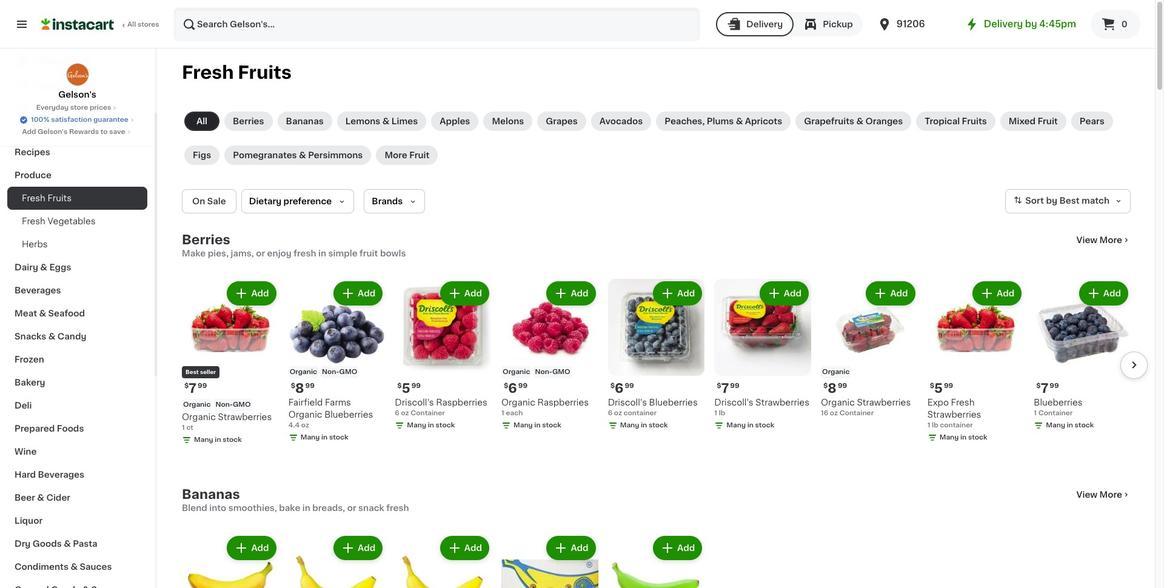 Task type: locate. For each thing, give the bounding box(es) containing it.
$ up driscoll's strawberries 1 lb
[[717, 382, 721, 389]]

blend into smoothies, bake in breads, or snack fresh
[[182, 504, 409, 512]]

organic inside fairfield farms organic blueberries 4.4 oz
[[288, 410, 322, 419]]

gmo up organic raspberries 1 each
[[552, 368, 570, 375]]

prepared foods
[[15, 424, 84, 433]]

by left 4:45pm
[[1025, 19, 1037, 28]]

many down driscoll's raspberries 6 oz container at the bottom left
[[407, 422, 426, 428]]

2 99 from the left
[[518, 382, 528, 389]]

best left seller
[[186, 369, 199, 375]]

2 horizontal spatial 7
[[1041, 382, 1049, 395]]

0 vertical spatial berries
[[233, 117, 264, 126]]

stock for driscoll's blueberries
[[649, 422, 668, 428]]

jams,
[[231, 249, 254, 258]]

1 vertical spatial view more
[[1077, 491, 1122, 499]]

1 vertical spatial bananas link
[[182, 487, 240, 502]]

2 view more link from the top
[[1077, 489, 1131, 501]]

$ up 16
[[823, 382, 828, 389]]

oz inside the driscoll's blueberries 6 oz container
[[614, 410, 622, 416]]

1 container from the left
[[840, 410, 874, 416]]

best inside field
[[1060, 197, 1080, 205]]

& right beer
[[37, 494, 44, 502]]

bananas
[[286, 117, 324, 126], [182, 488, 240, 501]]

organic non-gmo up organic strawberries 1 ct
[[183, 401, 251, 408]]

0 horizontal spatial container
[[624, 410, 657, 416]]

0 horizontal spatial delivery
[[746, 20, 783, 28]]

8 up 16
[[828, 382, 837, 395]]

gelson's down the again at the left
[[58, 90, 96, 99]]

6 99 from the left
[[625, 382, 634, 389]]

1 vertical spatial bananas
[[182, 488, 240, 501]]

deli
[[15, 401, 32, 410]]

fresh up herbs
[[22, 217, 45, 226]]

0 vertical spatial beverages
[[15, 286, 61, 295]]

again
[[61, 81, 85, 89]]

seafood
[[48, 309, 85, 318]]

0 horizontal spatial fresh
[[294, 249, 316, 258]]

many in stock down organic strawberries 1 ct
[[194, 436, 242, 443]]

2 horizontal spatial gmo
[[552, 368, 570, 375]]

3 container from the left
[[1038, 410, 1073, 416]]

0 vertical spatial bananas
[[286, 117, 324, 126]]

beer
[[15, 494, 35, 502]]

store
[[70, 104, 88, 111]]

oz inside "organic strawberries 16 oz container"
[[830, 410, 838, 416]]

& right plums on the top right of page
[[736, 117, 743, 126]]

1 vertical spatial by
[[1046, 197, 1057, 205]]

berries link up pies,
[[182, 233, 230, 247]]

raspberries inside driscoll's raspberries 6 oz container
[[436, 398, 487, 407]]

& left limes on the left
[[382, 117, 390, 126]]

condiments & sauces link
[[7, 555, 147, 578]]

in down fairfield farms organic blueberries 4.4 oz
[[321, 434, 328, 441]]

1 horizontal spatial organic non-gmo
[[290, 368, 357, 375]]

99 for organic strawberries
[[838, 382, 847, 389]]

4:45pm
[[1039, 19, 1076, 28]]

2 raspberries from the left
[[436, 398, 487, 407]]

8 $ from the left
[[930, 382, 934, 389]]

everyday
[[36, 104, 69, 111]]

tropical
[[925, 117, 960, 126]]

0 vertical spatial berries link
[[224, 112, 273, 131]]

1 horizontal spatial non-
[[322, 368, 339, 375]]

6 inside driscoll's raspberries 6 oz container
[[395, 410, 399, 416]]

2 horizontal spatial container
[[1038, 410, 1073, 416]]

lb inside driscoll's strawberries 1 lb
[[719, 410, 725, 416]]

fresh right enjoy
[[294, 249, 316, 258]]

99 up blueberries 1 container
[[1050, 382, 1059, 389]]

0 vertical spatial more
[[385, 151, 407, 159]]

1 vertical spatial fresh fruits
[[22, 194, 72, 203]]

on
[[192, 197, 205, 206]]

2 horizontal spatial driscoll's
[[714, 398, 753, 407]]

$ 5 99 for expo
[[930, 382, 953, 395]]

3 7 from the left
[[1041, 382, 1049, 395]]

dry goods & pasta link
[[7, 532, 147, 555]]

fruit
[[360, 249, 378, 258]]

many in stock down blueberries 1 container
[[1046, 422, 1094, 428]]

3 $ 7 99 from the left
[[1036, 382, 1059, 395]]

mixed fruit link
[[1000, 112, 1066, 131]]

0 horizontal spatial $ 8 99
[[291, 382, 315, 395]]

many in stock down driscoll's strawberries 1 lb
[[727, 422, 774, 428]]

driscoll's inside driscoll's strawberries 1 lb
[[714, 398, 753, 407]]

apples link
[[431, 112, 479, 131]]

$ 6 99 up each
[[504, 382, 528, 395]]

bananas up pomegranates & persimmons
[[286, 117, 324, 126]]

1 $ 5 99 from the left
[[397, 382, 421, 395]]

many in stock down expo fresh strawberries 1 lb container
[[940, 434, 987, 441]]

blueberries inside the driscoll's blueberries 6 oz container
[[649, 398, 698, 407]]

$ up fairfield
[[291, 382, 295, 389]]

0 vertical spatial fruit
[[1038, 117, 1058, 126]]

$ 6 99 for organic raspberries
[[504, 382, 528, 395]]

or left snack
[[347, 504, 356, 512]]

0 horizontal spatial 5
[[402, 382, 410, 395]]

2 horizontal spatial fruits
[[962, 117, 987, 126]]

stores
[[138, 21, 159, 28]]

beer & cider
[[15, 494, 70, 502]]

best inside item carousel region
[[186, 369, 199, 375]]

driscoll's inside the driscoll's blueberries 6 oz container
[[608, 398, 647, 407]]

many for organic strawberries
[[194, 436, 213, 443]]

oz for blueberries
[[614, 410, 622, 416]]

1 horizontal spatial fruit
[[1038, 117, 1058, 126]]

99 up driscoll's strawberries 1 lb
[[730, 382, 740, 389]]

gelson's logo image
[[66, 63, 89, 86]]

2 5 from the left
[[934, 382, 943, 395]]

2 vertical spatial more
[[1100, 491, 1122, 499]]

enjoy
[[267, 249, 292, 258]]

7
[[189, 382, 196, 395], [721, 382, 729, 395], [1041, 382, 1049, 395]]

1 for driscoll's strawberries
[[714, 410, 717, 416]]

0 horizontal spatial bananas
[[182, 488, 240, 501]]

1 horizontal spatial raspberries
[[538, 398, 589, 407]]

in down driscoll's raspberries 6 oz container at the bottom left
[[428, 422, 434, 428]]

more fruit link
[[376, 146, 438, 165]]

1 5 from the left
[[402, 382, 410, 395]]

$ up each
[[504, 382, 508, 389]]

$ 7 99 down best seller
[[184, 382, 207, 395]]

5 $ from the left
[[397, 382, 402, 389]]

sauces
[[80, 563, 112, 571]]

1 view from the top
[[1077, 236, 1098, 244]]

0 horizontal spatial best
[[186, 369, 199, 375]]

raspberries for 5
[[436, 398, 487, 407]]

in down expo fresh strawberries 1 lb container
[[960, 434, 967, 441]]

melons link
[[483, 112, 533, 131]]

1 for organic raspberries
[[501, 410, 504, 416]]

best left match
[[1060, 197, 1080, 205]]

hard beverages link
[[7, 463, 147, 486]]

8 99 from the left
[[944, 382, 953, 389]]

service type group
[[716, 12, 863, 36]]

0 vertical spatial bananas link
[[277, 112, 332, 131]]

many in stock down fairfield farms organic blueberries 4.4 oz
[[301, 434, 348, 441]]

0 vertical spatial lb
[[719, 410, 725, 416]]

1 vertical spatial beverages
[[38, 471, 84, 479]]

by for sort
[[1046, 197, 1057, 205]]

0 horizontal spatial bananas link
[[182, 487, 240, 502]]

fresh fruits up all "link"
[[182, 64, 292, 81]]

stock down fairfield farms organic blueberries 4.4 oz
[[329, 434, 348, 441]]

1 vertical spatial gelson's
[[38, 129, 67, 135]]

by inside field
[[1046, 197, 1057, 205]]

many in stock down organic raspberries 1 each
[[514, 422, 561, 428]]

1 horizontal spatial bananas
[[286, 117, 324, 126]]

lemons
[[345, 117, 380, 126]]

bowls
[[380, 249, 406, 258]]

container inside expo fresh strawberries 1 lb container
[[940, 422, 973, 428]]

1 horizontal spatial fruits
[[238, 64, 292, 81]]

condiments
[[15, 563, 69, 571]]

non- for 6
[[535, 368, 552, 375]]

1 inside organic raspberries 1 each
[[501, 410, 504, 416]]

figs link
[[184, 146, 220, 165]]

1 vertical spatial best
[[186, 369, 199, 375]]

7 up driscoll's strawberries 1 lb
[[721, 382, 729, 395]]

beverages up 'cider' at the left bottom of page
[[38, 471, 84, 479]]

2 driscoll's from the left
[[608, 398, 647, 407]]

& for condiments & sauces
[[71, 563, 78, 571]]

1 horizontal spatial driscoll's
[[608, 398, 647, 407]]

7 99 from the left
[[730, 382, 740, 389]]

0 vertical spatial container
[[624, 410, 657, 416]]

stock down expo fresh strawberries 1 lb container
[[968, 434, 987, 441]]

6 $ from the left
[[610, 382, 615, 389]]

1 inside organic strawberries 1 ct
[[182, 424, 185, 431]]

2 container from the left
[[411, 410, 445, 416]]

&
[[382, 117, 390, 126], [736, 117, 743, 126], [856, 117, 864, 126], [299, 151, 306, 159], [40, 263, 47, 272], [39, 309, 46, 318], [48, 332, 55, 341], [37, 494, 44, 502], [64, 540, 71, 548], [71, 563, 78, 571]]

in for fairfield farms organic blueberries
[[321, 434, 328, 441]]

in down driscoll's strawberries 1 lb
[[747, 422, 754, 428]]

$ 5 99 up expo
[[930, 382, 953, 395]]

fresh right expo
[[951, 398, 975, 407]]

1 horizontal spatial 8
[[828, 382, 837, 395]]

organic inside organic raspberries 1 each
[[501, 398, 535, 407]]

dairy & eggs
[[15, 263, 71, 272]]

6
[[508, 382, 517, 395], [615, 382, 624, 395], [395, 410, 399, 416], [608, 410, 612, 416]]

more for berries
[[1100, 236, 1122, 244]]

0 horizontal spatial driscoll's
[[395, 398, 434, 407]]

0 vertical spatial by
[[1025, 19, 1037, 28]]

1 inside driscoll's strawberries 1 lb
[[714, 410, 717, 416]]

more for bananas
[[1100, 491, 1122, 499]]

in for driscoll's blueberries
[[641, 422, 647, 428]]

oranges
[[866, 117, 903, 126]]

delivery
[[984, 19, 1023, 28], [746, 20, 783, 28]]

bakery link
[[7, 371, 147, 394]]

7 for blueberries
[[1041, 382, 1049, 395]]

99 down best seller
[[198, 382, 207, 389]]

0 vertical spatial or
[[256, 249, 265, 258]]

stock for organic raspberries
[[542, 422, 561, 428]]

2 view from the top
[[1077, 491, 1098, 499]]

delivery by 4:45pm link
[[965, 17, 1076, 32]]

1 horizontal spatial lb
[[932, 422, 938, 428]]

9 $ from the left
[[1036, 382, 1041, 389]]

in for driscoll's strawberries
[[747, 422, 754, 428]]

all for all
[[196, 117, 207, 126]]

0 horizontal spatial $ 5 99
[[397, 382, 421, 395]]

berries link up pomegranates
[[224, 112, 273, 131]]

2 horizontal spatial organic non-gmo
[[503, 368, 570, 375]]

$ up driscoll's raspberries 6 oz container at the bottom left
[[397, 382, 402, 389]]

0 vertical spatial best
[[1060, 197, 1080, 205]]

non- up organic raspberries 1 each
[[535, 368, 552, 375]]

all left stores
[[127, 21, 136, 28]]

fresh inside expo fresh strawberries 1 lb container
[[951, 398, 975, 407]]

non-
[[535, 368, 552, 375], [322, 368, 339, 375], [216, 401, 233, 408]]

pears link
[[1071, 112, 1113, 131]]

& for snacks & candy
[[48, 332, 55, 341]]

item carousel region
[[165, 274, 1148, 468]]

gmo for 8
[[339, 368, 357, 375]]

bakery
[[15, 378, 45, 387]]

stock down blueberries 1 container
[[1075, 422, 1094, 428]]

1 horizontal spatial 7
[[721, 382, 729, 395]]

7 down best seller
[[189, 382, 196, 395]]

all link
[[184, 112, 219, 131]]

4 $ from the left
[[291, 382, 295, 389]]

or right jams,
[[256, 249, 265, 258]]

1 vertical spatial fruits
[[962, 117, 987, 126]]

2 $ 5 99 from the left
[[930, 382, 953, 395]]

2 $ 8 99 from the left
[[291, 382, 315, 395]]

gmo
[[552, 368, 570, 375], [339, 368, 357, 375], [233, 401, 251, 408]]

Search field
[[175, 8, 699, 40]]

many for blueberries
[[1046, 422, 1065, 428]]

& left eggs
[[40, 263, 47, 272]]

strawberries inside "organic strawberries 16 oz container"
[[857, 398, 911, 407]]

1 horizontal spatial by
[[1046, 197, 1057, 205]]

1 raspberries from the left
[[538, 398, 589, 407]]

oz inside driscoll's raspberries 6 oz container
[[401, 410, 409, 416]]

$ 5 99 up driscoll's raspberries 6 oz container at the bottom left
[[397, 382, 421, 395]]

1 vertical spatial fresh
[[386, 504, 409, 512]]

2 view more from the top
[[1077, 491, 1122, 499]]

99 for driscoll's blueberries
[[625, 382, 634, 389]]

1 horizontal spatial delivery
[[984, 19, 1023, 28]]

4 99 from the left
[[305, 382, 315, 389]]

$ down best seller
[[184, 382, 189, 389]]

& for beer & cider
[[37, 494, 44, 502]]

driscoll's for 6
[[608, 398, 647, 407]]

& for grapefruits & oranges
[[856, 117, 864, 126]]

simple
[[328, 249, 358, 258]]

view
[[1077, 236, 1098, 244], [1077, 491, 1098, 499]]

2 7 from the left
[[721, 382, 729, 395]]

berries up pomegranates
[[233, 117, 264, 126]]

pomegranates & persimmons
[[233, 151, 363, 159]]

5 up driscoll's raspberries 6 oz container at the bottom left
[[402, 382, 410, 395]]

1 horizontal spatial container
[[940, 422, 973, 428]]

2 8 from the left
[[295, 382, 304, 395]]

2 horizontal spatial $ 7 99
[[1036, 382, 1059, 395]]

1 for organic strawberries
[[182, 424, 185, 431]]

satisfaction
[[51, 116, 92, 123]]

3 99 from the left
[[838, 382, 847, 389]]

1 $ 6 99 from the left
[[504, 382, 528, 395]]

0 horizontal spatial 7
[[189, 382, 196, 395]]

5 for driscoll's
[[402, 382, 410, 395]]

everyday store prices link
[[36, 103, 118, 113]]

99 for driscoll's strawberries
[[730, 382, 740, 389]]

0 horizontal spatial fruits
[[48, 194, 72, 203]]

0 vertical spatial view more link
[[1077, 234, 1131, 246]]

many in stock for expo fresh strawberries
[[940, 434, 987, 441]]

gelson's down 100%
[[38, 129, 67, 135]]

peaches,
[[665, 117, 705, 126]]

strawberries inside organic strawberries 1 ct
[[218, 413, 272, 421]]

0 horizontal spatial fruit
[[409, 151, 430, 159]]

tropical fruits link
[[916, 112, 995, 131]]

5 99 from the left
[[411, 382, 421, 389]]

& left persimmons
[[299, 151, 306, 159]]

0 horizontal spatial all
[[127, 21, 136, 28]]

peaches, plums & apricots link
[[656, 112, 791, 131]]

gmo for 6
[[552, 368, 570, 375]]

all inside "link"
[[196, 117, 207, 126]]

0 horizontal spatial by
[[1025, 19, 1037, 28]]

0 vertical spatial fruits
[[238, 64, 292, 81]]

non- up farms
[[322, 368, 339, 375]]

fresh fruits up fresh vegetables
[[22, 194, 72, 203]]

2 $ 7 99 from the left
[[717, 382, 740, 395]]

view more link for bananas
[[1077, 489, 1131, 501]]

99 up driscoll's raspberries 6 oz container at the bottom left
[[411, 382, 421, 389]]

gmo up farms
[[339, 368, 357, 375]]

fresh
[[182, 64, 234, 81], [22, 194, 45, 203], [22, 217, 45, 226], [951, 398, 975, 407]]

None search field
[[173, 7, 700, 41]]

many down organic strawberries 1 ct
[[194, 436, 213, 443]]

non- up organic strawberries 1 ct
[[216, 401, 233, 408]]

or
[[256, 249, 265, 258], [347, 504, 356, 512]]

1 vertical spatial or
[[347, 504, 356, 512]]

berries
[[233, 117, 264, 126], [182, 233, 230, 246]]

organic raspberries 1 each
[[501, 398, 589, 416]]

many in stock for blueberries
[[1046, 422, 1094, 428]]

liquor
[[15, 517, 42, 525]]

stock down the driscoll's blueberries 6 oz container
[[649, 422, 668, 428]]

strawberries
[[857, 398, 911, 407], [756, 398, 809, 407], [927, 410, 981, 419], [218, 413, 272, 421]]

bananas up into
[[182, 488, 240, 501]]

1 $ 7 99 from the left
[[184, 382, 207, 395]]

stock for organic strawberries
[[223, 436, 242, 443]]

99 up expo
[[944, 382, 953, 389]]

& left sauces
[[71, 563, 78, 571]]

1 view more from the top
[[1077, 236, 1122, 244]]

product group
[[182, 279, 279, 447], [288, 279, 385, 445], [395, 279, 492, 433], [501, 279, 598, 433], [608, 279, 705, 433], [714, 279, 811, 433], [821, 279, 918, 418], [927, 279, 1024, 445], [1034, 279, 1131, 433], [182, 534, 279, 588], [288, 534, 385, 588], [395, 534, 492, 588], [501, 534, 598, 588], [608, 534, 705, 588]]

1 horizontal spatial 5
[[934, 382, 943, 395]]

$ 5 99
[[397, 382, 421, 395], [930, 382, 953, 395]]

raspberries for 6
[[538, 398, 589, 407]]

0 vertical spatial fresh
[[294, 249, 316, 258]]

1 vertical spatial berries link
[[182, 233, 230, 247]]

in for organic raspberries
[[534, 422, 541, 428]]

0 vertical spatial gelson's
[[58, 90, 96, 99]]

many down blueberries 1 container
[[1046, 422, 1065, 428]]

oz for raspberries
[[401, 410, 409, 416]]

many down fairfield farms organic blueberries 4.4 oz
[[301, 434, 320, 441]]

many down driscoll's strawberries 1 lb
[[727, 422, 746, 428]]

fruit right mixed
[[1038, 117, 1058, 126]]

7 $ from the left
[[717, 382, 721, 389]]

smoothies,
[[228, 504, 277, 512]]

raspberries
[[538, 398, 589, 407], [436, 398, 487, 407]]

$ 7 99
[[184, 382, 207, 395], [717, 382, 740, 395], [1036, 382, 1059, 395]]

0 horizontal spatial lb
[[719, 410, 725, 416]]

1 driscoll's from the left
[[395, 398, 434, 407]]

0 vertical spatial fresh fruits
[[182, 64, 292, 81]]

99 for expo fresh strawberries
[[944, 382, 953, 389]]

fruit for more fruit
[[409, 151, 430, 159]]

recipes link
[[7, 141, 147, 164]]

many down the driscoll's blueberries 6 oz container
[[620, 422, 639, 428]]

organic non-gmo up farms
[[290, 368, 357, 375]]

beverages down dairy & eggs
[[15, 286, 61, 295]]

$ up blueberries 1 container
[[1036, 382, 1041, 389]]

all stores link
[[41, 7, 160, 41]]

2 horizontal spatial non-
[[535, 368, 552, 375]]

0 horizontal spatial container
[[411, 410, 445, 416]]

9 99 from the left
[[1050, 382, 1059, 389]]

6 inside the driscoll's blueberries 6 oz container
[[608, 410, 612, 416]]

3 $ from the left
[[823, 382, 828, 389]]

container inside "organic strawberries 16 oz container"
[[840, 410, 874, 416]]

many in stock for driscoll's strawberries
[[727, 422, 774, 428]]

gmo up organic strawberries 1 ct
[[233, 401, 251, 408]]

0 horizontal spatial $ 7 99
[[184, 382, 207, 395]]

1 vertical spatial all
[[196, 117, 207, 126]]

1 $ from the left
[[184, 382, 189, 389]]

driscoll's for 5
[[395, 398, 434, 407]]

1 horizontal spatial all
[[196, 117, 207, 126]]

in down the driscoll's blueberries 6 oz container
[[641, 422, 647, 428]]

produce link
[[7, 164, 147, 187]]

$ for expo fresh strawberries
[[930, 382, 934, 389]]

1 horizontal spatial blueberries
[[649, 398, 698, 407]]

0 vertical spatial all
[[127, 21, 136, 28]]

hard beverages
[[15, 471, 84, 479]]

& for meat & seafood
[[39, 309, 46, 318]]

delivery inside button
[[746, 20, 783, 28]]

frozen
[[15, 355, 44, 364]]

1 horizontal spatial $ 5 99
[[930, 382, 953, 395]]

organic non-gmo up organic raspberries 1 each
[[503, 368, 570, 375]]

strawberries for organic strawberries 16 oz container
[[857, 398, 911, 407]]

driscoll's raspberries 6 oz container
[[395, 398, 487, 416]]

8 up fairfield
[[295, 382, 304, 395]]

$ 7 99 up driscoll's strawberries 1 lb
[[717, 382, 740, 395]]

strawberries inside driscoll's strawberries 1 lb
[[756, 398, 809, 407]]

driscoll's inside driscoll's raspberries 6 oz container
[[395, 398, 434, 407]]

1 vertical spatial view
[[1077, 491, 1098, 499]]

in down organic strawberries 1 ct
[[215, 436, 221, 443]]

& right meat
[[39, 309, 46, 318]]

meat & seafood link
[[7, 302, 147, 325]]

& inside "link"
[[39, 309, 46, 318]]

99 up "organic strawberries 16 oz container" on the bottom of the page
[[838, 382, 847, 389]]

1 vertical spatial berries
[[182, 233, 230, 246]]

berries up pies,
[[182, 233, 230, 246]]

0 vertical spatial view more
[[1077, 236, 1122, 244]]

organic inside organic strawberries 1 ct
[[182, 413, 216, 421]]

container inside driscoll's raspberries 6 oz container
[[411, 410, 445, 416]]

bananas for bottom bananas link
[[182, 488, 240, 501]]

herbs link
[[7, 233, 147, 256]]

best
[[1060, 197, 1080, 205], [186, 369, 199, 375]]

2 $ from the left
[[504, 382, 508, 389]]

1 inside expo fresh strawberries 1 lb container
[[927, 422, 930, 428]]

$ 8 99
[[823, 382, 847, 395], [291, 382, 315, 395]]

$ 8 99 for fairfield farms organic blueberries
[[291, 382, 315, 395]]

rewards
[[69, 129, 99, 135]]

view more for bananas
[[1077, 491, 1122, 499]]

& for dairy & eggs
[[40, 263, 47, 272]]

99 up the driscoll's blueberries 6 oz container
[[625, 382, 634, 389]]

1 view more link from the top
[[1077, 234, 1131, 246]]

& left candy
[[48, 332, 55, 341]]

ct
[[186, 424, 193, 431]]

pomegranates & persimmons link
[[224, 146, 371, 165]]

1 horizontal spatial $ 7 99
[[717, 382, 740, 395]]

99 up each
[[518, 382, 528, 389]]

many in stock down the driscoll's blueberries 6 oz container
[[620, 422, 668, 428]]

many in stock for driscoll's raspberries
[[407, 422, 455, 428]]

2 horizontal spatial blueberries
[[1034, 398, 1083, 407]]

stock down driscoll's strawberries 1 lb
[[755, 422, 774, 428]]

stock for fairfield farms organic blueberries
[[329, 434, 348, 441]]

1 horizontal spatial container
[[840, 410, 874, 416]]

by right sort
[[1046, 197, 1057, 205]]

delivery for delivery
[[746, 20, 783, 28]]

many down each
[[514, 422, 533, 428]]

99
[[198, 382, 207, 389], [518, 382, 528, 389], [838, 382, 847, 389], [305, 382, 315, 389], [411, 382, 421, 389], [625, 382, 634, 389], [730, 382, 740, 389], [944, 382, 953, 389], [1050, 382, 1059, 389]]

1 horizontal spatial $ 8 99
[[823, 382, 847, 395]]

1 vertical spatial view more link
[[1077, 489, 1131, 501]]

in down blueberries 1 container
[[1067, 422, 1073, 428]]

1 8 from the left
[[828, 382, 837, 395]]

raspberries inside organic raspberries 1 each
[[538, 398, 589, 407]]

more fruit
[[385, 151, 430, 159]]

2 $ 6 99 from the left
[[610, 382, 634, 395]]

0 horizontal spatial raspberries
[[436, 398, 487, 407]]

1 vertical spatial fruit
[[409, 151, 430, 159]]

99 up fairfield
[[305, 382, 315, 389]]

1 vertical spatial lb
[[932, 422, 938, 428]]

1 horizontal spatial $ 6 99
[[610, 382, 634, 395]]

0 horizontal spatial blueberries
[[324, 410, 373, 419]]

stock down organic raspberries 1 each
[[542, 422, 561, 428]]

3 driscoll's from the left
[[714, 398, 753, 407]]

blueberries 1 container
[[1034, 398, 1083, 416]]

liquor link
[[7, 509, 147, 532]]

blueberries
[[649, 398, 698, 407], [1034, 398, 1083, 407], [324, 410, 373, 419]]

1 $ 8 99 from the left
[[823, 382, 847, 395]]

5 for expo
[[934, 382, 943, 395]]

0 horizontal spatial or
[[256, 249, 265, 258]]

bananas link up into
[[182, 487, 240, 502]]

in for expo fresh strawberries
[[960, 434, 967, 441]]

in right bake at the bottom left
[[302, 504, 310, 512]]

gelson's link
[[58, 63, 96, 101]]

bananas link up pomegranates & persimmons
[[277, 112, 332, 131]]

1 horizontal spatial gmo
[[339, 368, 357, 375]]

1 vertical spatial more
[[1100, 236, 1122, 244]]

plums
[[707, 117, 734, 126]]

1 horizontal spatial berries
[[233, 117, 264, 126]]



Task type: vqa. For each thing, say whether or not it's contained in the screenshot.
the & inside HEALTH & PERSONAL CARE link
no



Task type: describe. For each thing, give the bounding box(es) containing it.
lb inside expo fresh strawberries 1 lb container
[[932, 422, 938, 428]]

fruit for mixed fruit
[[1038, 117, 1058, 126]]

2 vertical spatial fruits
[[48, 194, 72, 203]]

sort by
[[1025, 197, 1057, 205]]

many for driscoll's strawberries
[[727, 422, 746, 428]]

dairy & eggs link
[[7, 256, 147, 279]]

view for bananas
[[1077, 491, 1098, 499]]

by for delivery
[[1025, 19, 1037, 28]]

on sale button
[[182, 189, 236, 213]]

sale
[[207, 197, 226, 206]]

0
[[1122, 20, 1128, 28]]

best match
[[1060, 197, 1110, 205]]

strawberries for organic strawberries 1 ct
[[218, 413, 272, 421]]

dry
[[15, 540, 31, 548]]

many in stock for organic raspberries
[[514, 422, 561, 428]]

best for best match
[[1060, 197, 1080, 205]]

$ 6 99 for driscoll's blueberries
[[610, 382, 634, 395]]

driscoll's strawberries 1 lb
[[714, 398, 809, 416]]

goods
[[33, 540, 62, 548]]

container inside the driscoll's blueberries 6 oz container
[[624, 410, 657, 416]]

non- for 8
[[322, 368, 339, 375]]

7 for driscoll's strawberries
[[721, 382, 729, 395]]

$ 8 99 for organic strawberries
[[823, 382, 847, 395]]

stock for blueberries
[[1075, 422, 1094, 428]]

$ for driscoll's blueberries
[[610, 382, 615, 389]]

stock for expo fresh strawberries
[[968, 434, 987, 441]]

deli link
[[7, 394, 147, 417]]

in for blueberries
[[1067, 422, 1073, 428]]

pomegranates
[[233, 151, 297, 159]]

dietary
[[249, 197, 281, 206]]

delivery for delivery by 4:45pm
[[984, 19, 1023, 28]]

meat
[[15, 309, 37, 318]]

$ for driscoll's raspberries
[[397, 382, 402, 389]]

avocados link
[[591, 112, 651, 131]]

prices
[[90, 104, 111, 111]]

91206
[[897, 19, 925, 28]]

container for organic
[[840, 410, 874, 416]]

0 horizontal spatial fresh fruits
[[22, 194, 72, 203]]

persimmons
[[308, 151, 363, 159]]

$ 7 99 for blueberries
[[1036, 382, 1059, 395]]

farms
[[325, 398, 351, 407]]

container for driscoll's
[[411, 410, 445, 416]]

limes
[[392, 117, 418, 126]]

grapefruits
[[804, 117, 854, 126]]

meat & seafood
[[15, 309, 85, 318]]

vegetables
[[48, 217, 96, 226]]

add gelson's rewards to save
[[22, 129, 125, 135]]

pickup
[[823, 20, 853, 28]]

avocados
[[600, 117, 643, 126]]

$ for fairfield farms organic blueberries
[[291, 382, 295, 389]]

4.4
[[288, 422, 300, 428]]

many for fairfield farms organic blueberries
[[301, 434, 320, 441]]

Best match Sort by field
[[1005, 189, 1131, 213]]

& left pasta
[[64, 540, 71, 548]]

in for driscoll's raspberries
[[428, 422, 434, 428]]

many in stock for driscoll's blueberries
[[620, 422, 668, 428]]

all for all stores
[[127, 21, 136, 28]]

many for organic raspberries
[[514, 422, 533, 428]]

guarantee
[[93, 116, 128, 123]]

foods
[[57, 424, 84, 433]]

wine
[[15, 447, 37, 456]]

0 horizontal spatial berries
[[182, 233, 230, 246]]

oz for strawberries
[[830, 410, 838, 416]]

view more link for berries
[[1077, 234, 1131, 246]]

1 horizontal spatial fresh fruits
[[182, 64, 292, 81]]

driscoll's blueberries 6 oz container
[[608, 398, 698, 416]]

fresh up all "link"
[[182, 64, 234, 81]]

& for pomegranates & persimmons
[[299, 151, 306, 159]]

0 horizontal spatial non-
[[216, 401, 233, 408]]

in left simple
[[318, 249, 326, 258]]

8 for organic strawberries
[[828, 382, 837, 395]]

beer & cider link
[[7, 486, 147, 509]]

lists link
[[7, 97, 147, 121]]

$ for organic raspberries
[[504, 382, 508, 389]]

fairfield farms organic blueberries 4.4 oz
[[288, 398, 373, 428]]

fresh fruits link
[[7, 187, 147, 210]]

instacart logo image
[[41, 17, 114, 32]]

8 for fairfield farms organic blueberries
[[295, 382, 304, 395]]

to
[[101, 129, 108, 135]]

delivery by 4:45pm
[[984, 19, 1076, 28]]

figs
[[193, 151, 211, 159]]

brands
[[372, 197, 403, 206]]

expo
[[927, 398, 949, 407]]

organic inside "organic strawberries 16 oz container"
[[821, 398, 855, 407]]

100% satisfaction guarantee
[[31, 116, 128, 123]]

snacks & candy link
[[7, 325, 147, 348]]

blueberries inside fairfield farms organic blueberries 4.4 oz
[[324, 410, 373, 419]]

grapefruits & oranges link
[[796, 112, 912, 131]]

1 99 from the left
[[198, 382, 207, 389]]

it
[[53, 81, 59, 89]]

0 button
[[1091, 10, 1141, 39]]

pears
[[1080, 117, 1105, 126]]

$ 7 99 for driscoll's strawberries
[[717, 382, 740, 395]]

0 horizontal spatial organic non-gmo
[[183, 401, 251, 408]]

1 horizontal spatial fresh
[[386, 504, 409, 512]]

frozen link
[[7, 348, 147, 371]]

driscoll's for 7
[[714, 398, 753, 407]]

save
[[109, 129, 125, 135]]

everyday store prices
[[36, 104, 111, 111]]

best for best seller
[[186, 369, 199, 375]]

view more for berries
[[1077, 236, 1122, 244]]

grapes link
[[537, 112, 586, 131]]

add gelson's rewards to save link
[[22, 127, 133, 137]]

pies,
[[208, 249, 229, 258]]

many for driscoll's raspberries
[[407, 422, 426, 428]]

hard
[[15, 471, 36, 479]]

$ for organic strawberries
[[823, 382, 828, 389]]

fresh vegetables
[[22, 217, 96, 226]]

organic non-gmo for 6
[[503, 368, 570, 375]]

lemons & limes link
[[337, 112, 426, 131]]

16
[[821, 410, 828, 416]]

dairy
[[15, 263, 38, 272]]

many in stock for organic strawberries
[[194, 436, 242, 443]]

$ 5 99 for driscoll's
[[397, 382, 421, 395]]

cider
[[46, 494, 70, 502]]

organic non-gmo for 8
[[290, 368, 357, 375]]

best seller
[[186, 369, 216, 375]]

99 for driscoll's raspberries
[[411, 382, 421, 389]]

1 inside blueberries 1 container
[[1034, 410, 1037, 416]]

on sale
[[192, 197, 226, 206]]

buy it again link
[[7, 73, 147, 97]]

container inside blueberries 1 container
[[1038, 410, 1073, 416]]

many in stock for fairfield farms organic blueberries
[[301, 434, 348, 441]]

prepared
[[15, 424, 55, 433]]

peaches, plums & apricots
[[665, 117, 782, 126]]

bananas for bananas link to the right
[[286, 117, 324, 126]]

expo fresh strawberries 1 lb container
[[927, 398, 981, 428]]

0 horizontal spatial gmo
[[233, 401, 251, 408]]

recipes
[[15, 148, 50, 156]]

in for organic strawberries
[[215, 436, 221, 443]]

$ for driscoll's strawberries
[[717, 382, 721, 389]]

1 horizontal spatial or
[[347, 504, 356, 512]]

99 for fairfield farms organic blueberries
[[305, 382, 315, 389]]

organic strawberries 1 ct
[[182, 413, 272, 431]]

into
[[209, 504, 226, 512]]

1 horizontal spatial bananas link
[[277, 112, 332, 131]]

$ for blueberries
[[1036, 382, 1041, 389]]

oz inside fairfield farms organic blueberries 4.4 oz
[[301, 422, 309, 428]]

match
[[1082, 197, 1110, 205]]

stock for driscoll's raspberries
[[436, 422, 455, 428]]

all stores
[[127, 21, 159, 28]]

many for expo fresh strawberries
[[940, 434, 959, 441]]

snack
[[358, 504, 384, 512]]

100%
[[31, 116, 49, 123]]

fresh down produce
[[22, 194, 45, 203]]

& for lemons & limes
[[382, 117, 390, 126]]

99 for organic raspberries
[[518, 382, 528, 389]]

many for driscoll's blueberries
[[620, 422, 639, 428]]

apricots
[[745, 117, 782, 126]]

view for berries
[[1077, 236, 1098, 244]]

sort
[[1025, 197, 1044, 205]]

fairfield
[[288, 398, 323, 407]]

seller
[[200, 369, 216, 375]]

1 7 from the left
[[189, 382, 196, 395]]

strawberries for driscoll's strawberries 1 lb
[[756, 398, 809, 407]]

buy
[[34, 81, 51, 89]]

99 for blueberries
[[1050, 382, 1059, 389]]

eggs
[[49, 263, 71, 272]]

preference
[[284, 197, 332, 206]]

stock for driscoll's strawberries
[[755, 422, 774, 428]]

brands button
[[364, 189, 425, 213]]

mixed
[[1009, 117, 1036, 126]]



